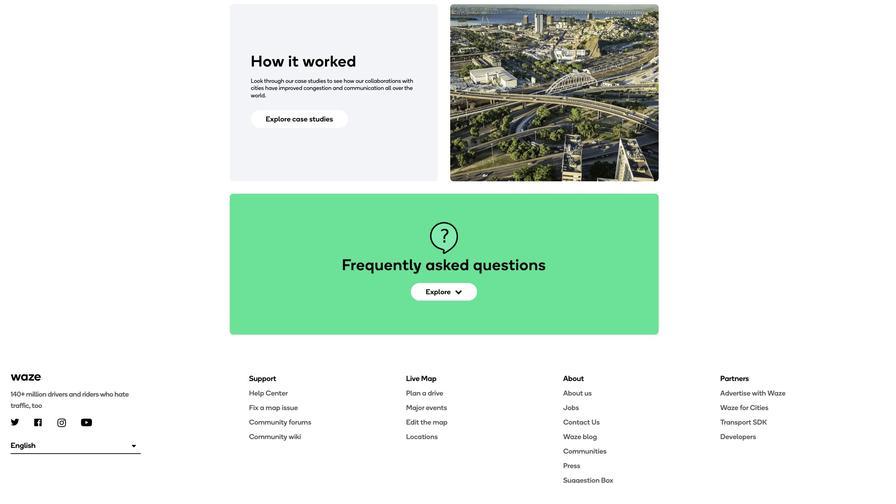Task type: locate. For each thing, give the bounding box(es) containing it.
fix a map issue
[[249, 404, 298, 413]]

waze inside waze for cities link
[[721, 404, 739, 413]]

map down 'center'
[[266, 404, 280, 413]]

140+
[[11, 390, 25, 399]]

community down fix a map issue
[[249, 419, 287, 427]]

explore left chevron down image
[[426, 288, 451, 296]]

2 community from the top
[[249, 433, 287, 442]]

1 vertical spatial with
[[752, 390, 766, 398]]

waze blog
[[564, 433, 597, 442]]

major events link
[[406, 404, 564, 413]]

frequently asked questions
[[342, 256, 546, 275]]

1 horizontal spatial waze
[[721, 404, 739, 413]]

about for about us
[[564, 390, 583, 398]]

it
[[288, 52, 299, 71]]

communities link
[[564, 447, 721, 457]]

our
[[286, 78, 294, 84], [356, 78, 364, 84]]

map
[[421, 375, 437, 383]]

0 vertical spatial community
[[249, 419, 287, 427]]

drive
[[428, 390, 444, 398]]

english link
[[11, 438, 141, 455]]

1 about from the top
[[564, 375, 584, 383]]

0 vertical spatial explore
[[266, 115, 291, 123]]

with up the over
[[402, 78, 413, 84]]

asked
[[426, 256, 470, 275]]

to
[[327, 78, 333, 84]]

1 vertical spatial waze
[[721, 404, 739, 413]]

studies up the congestion
[[308, 78, 326, 84]]

collaborations
[[365, 78, 401, 84]]

0 vertical spatial studies
[[308, 78, 326, 84]]

help
[[249, 390, 264, 398]]

and inside look through our case studies to see how our collaborations with cities have improved congestion and communication all over the world.
[[333, 85, 343, 92]]

waze up cities
[[768, 390, 786, 398]]

a right fix
[[260, 404, 264, 413]]

twitter image
[[11, 419, 19, 426]]

1 horizontal spatial with
[[752, 390, 766, 398]]

2 horizontal spatial waze
[[768, 390, 786, 398]]

waze
[[768, 390, 786, 398], [721, 404, 739, 413], [564, 433, 582, 442]]

1 vertical spatial about
[[564, 390, 583, 398]]

fix
[[249, 404, 259, 413]]

community down community forums in the bottom left of the page
[[249, 433, 287, 442]]

major events
[[406, 404, 447, 413]]

0 horizontal spatial map
[[266, 404, 280, 413]]

1 horizontal spatial and
[[333, 85, 343, 92]]

look
[[251, 78, 263, 84]]

2 about from the top
[[564, 390, 583, 398]]

traffic,
[[11, 402, 31, 411]]

0 vertical spatial map
[[266, 404, 280, 413]]

waze left for at the right
[[721, 404, 739, 413]]

community inside "link"
[[249, 419, 287, 427]]

about us
[[564, 390, 592, 398]]

edit the map link
[[406, 418, 564, 427]]

contact
[[564, 419, 590, 427]]

1 vertical spatial map
[[433, 419, 448, 427]]

communication
[[344, 85, 384, 92]]

{{ data.sidebar.logolink.text }} image
[[11, 374, 41, 382]]

1 our from the left
[[286, 78, 294, 84]]

1 vertical spatial and
[[69, 390, 81, 399]]

1 vertical spatial the
[[421, 419, 432, 427]]

our up the improved
[[286, 78, 294, 84]]

community
[[249, 419, 287, 427], [249, 433, 287, 442]]

and
[[333, 85, 343, 92], [69, 390, 81, 399]]

studies down the congestion
[[309, 115, 333, 123]]

2 vertical spatial waze
[[564, 433, 582, 442]]

1 horizontal spatial our
[[356, 78, 364, 84]]

issue
[[282, 404, 298, 413]]

community for community wiki
[[249, 433, 287, 442]]

0 vertical spatial case
[[295, 78, 307, 84]]

0 vertical spatial and
[[333, 85, 343, 92]]

us
[[592, 419, 600, 427]]

transport sdk link
[[721, 418, 878, 427]]

live map
[[406, 375, 437, 383]]

explore case studies link
[[251, 110, 348, 128]]

1 horizontal spatial map
[[433, 419, 448, 427]]

1 vertical spatial studies
[[309, 115, 333, 123]]

1 vertical spatial explore
[[426, 288, 451, 296]]

0 horizontal spatial explore
[[266, 115, 291, 123]]

how
[[344, 78, 355, 84]]

0 vertical spatial waze
[[768, 390, 786, 398]]

map down events
[[433, 419, 448, 427]]

case inside look through our case studies to see how our collaborations with cities have improved congestion and communication all over the world.
[[295, 78, 307, 84]]

0 horizontal spatial with
[[402, 78, 413, 84]]

0 horizontal spatial waze
[[564, 433, 582, 442]]

and left riders
[[69, 390, 81, 399]]

caret down image
[[132, 443, 136, 451]]

0 vertical spatial with
[[402, 78, 413, 84]]

a for fix
[[260, 404, 264, 413]]

1 horizontal spatial the
[[421, 419, 432, 427]]

sdk
[[753, 419, 767, 427]]

0 vertical spatial the
[[405, 85, 413, 92]]

forums
[[289, 419, 311, 427]]

case up the improved
[[295, 78, 307, 84]]

case down the improved
[[292, 115, 308, 123]]

with up cities
[[752, 390, 766, 398]]

the
[[405, 85, 413, 92], [421, 419, 432, 427]]

1 vertical spatial community
[[249, 433, 287, 442]]

our up communication
[[356, 78, 364, 84]]

a
[[422, 390, 427, 398], [260, 404, 264, 413]]

about us link
[[564, 389, 721, 398]]

0 horizontal spatial a
[[260, 404, 264, 413]]

edit the map
[[406, 419, 448, 427]]

1 vertical spatial a
[[260, 404, 264, 413]]

waze for cities
[[721, 404, 769, 413]]

waze for waze blog
[[564, 433, 582, 442]]

about up jobs
[[564, 390, 583, 398]]

0 horizontal spatial and
[[69, 390, 81, 399]]

0 horizontal spatial our
[[286, 78, 294, 84]]

facebook image
[[34, 419, 42, 427]]

1 community from the top
[[249, 419, 287, 427]]

studies
[[308, 78, 326, 84], [309, 115, 333, 123]]

1 horizontal spatial explore
[[426, 288, 451, 296]]

a right plan
[[422, 390, 427, 398]]

over
[[393, 85, 403, 92]]

0 vertical spatial a
[[422, 390, 427, 398]]

events
[[426, 404, 447, 413]]

0 horizontal spatial the
[[405, 85, 413, 92]]

community wiki
[[249, 433, 301, 442]]

all
[[385, 85, 392, 92]]

0 vertical spatial about
[[564, 375, 584, 383]]

case
[[295, 78, 307, 84], [292, 115, 308, 123]]

the right the over
[[405, 85, 413, 92]]

how it worked
[[251, 52, 357, 71]]

the right edit
[[421, 419, 432, 427]]

questions
[[473, 256, 546, 275]]

transport sdk
[[721, 419, 767, 427]]

and down see
[[333, 85, 343, 92]]

improved
[[279, 85, 302, 92]]

explore down world.
[[266, 115, 291, 123]]

waze inside waze blog link
[[564, 433, 582, 442]]

million
[[26, 390, 46, 399]]

see
[[334, 78, 343, 84]]

about up about us
[[564, 375, 584, 383]]

hate
[[115, 390, 129, 399]]

1 horizontal spatial a
[[422, 390, 427, 398]]

waze down contact
[[564, 433, 582, 442]]

waze blog link
[[564, 433, 721, 442]]



Task type: describe. For each thing, give the bounding box(es) containing it.
world.
[[251, 92, 266, 99]]

map for the
[[433, 419, 448, 427]]

wiki
[[289, 433, 301, 442]]

youtube link
[[81, 419, 92, 427]]

instagram image
[[57, 419, 66, 428]]

developers
[[721, 433, 757, 442]]

twitter link
[[11, 419, 19, 426]]

developers link
[[721, 433, 878, 442]]

advertise
[[721, 390, 751, 398]]

explore for explore
[[426, 288, 451, 296]]

the inside look through our case studies to see how our collaborations with cities have improved congestion and communication all over the world.
[[405, 85, 413, 92]]

worked
[[303, 52, 357, 71]]

live
[[406, 375, 420, 383]]

advertise with waze link
[[721, 389, 878, 398]]

with inside look through our case studies to see how our collaborations with cities have improved congestion and communication all over the world.
[[402, 78, 413, 84]]

2 our from the left
[[356, 78, 364, 84]]

community forums link
[[249, 418, 406, 427]]

cities
[[750, 404, 769, 413]]

cities
[[251, 85, 264, 92]]

case studies image of bridge image
[[450, 4, 659, 182]]

explore for explore case studies
[[266, 115, 291, 123]]

drivers
[[48, 390, 68, 399]]

major
[[406, 404, 425, 413]]

riders
[[82, 390, 99, 399]]

locations link
[[406, 433, 564, 442]]

who
[[100, 390, 113, 399]]

map for a
[[266, 404, 280, 413]]

help center
[[249, 390, 288, 398]]

plan
[[406, 390, 421, 398]]

through
[[264, 78, 284, 84]]

community wiki link
[[249, 433, 406, 442]]

explore case studies
[[266, 115, 333, 123]]

help center link
[[249, 389, 406, 398]]

contact us
[[564, 419, 600, 427]]

edit
[[406, 419, 419, 427]]

waze for cities link
[[721, 404, 878, 413]]

english
[[11, 442, 36, 450]]

support
[[249, 375, 276, 383]]

contact us link
[[564, 418, 721, 427]]

too
[[32, 402, 42, 411]]

transport
[[721, 419, 752, 427]]

communities
[[564, 448, 607, 456]]

1 vertical spatial case
[[292, 115, 308, 123]]

blog
[[583, 433, 597, 442]]

partners
[[721, 375, 749, 383]]

jobs link
[[564, 404, 721, 413]]

studies inside look through our case studies to see how our collaborations with cities have improved congestion and communication all over the world.
[[308, 78, 326, 84]]

center
[[266, 390, 288, 398]]

waze inside 'advertise with waze' link
[[768, 390, 786, 398]]

have
[[265, 85, 278, 92]]

facebook link
[[34, 419, 42, 427]]

congestion
[[304, 85, 332, 92]]

locations
[[406, 433, 438, 442]]

explore link
[[411, 283, 477, 301]]

instagram link
[[57, 419, 66, 428]]

frequently
[[342, 256, 422, 275]]

jobs
[[564, 404, 579, 413]]

and inside 140+ million drivers and riders who hate traffic, too
[[69, 390, 81, 399]]

a for plan
[[422, 390, 427, 398]]

look through our case studies to see how our collaborations with cities have improved congestion and communication all over the world.
[[251, 78, 413, 99]]

fix a map issue link
[[249, 404, 406, 413]]

youtube image
[[81, 419, 92, 427]]

chevron down image
[[455, 289, 462, 296]]

press link
[[564, 462, 721, 471]]

140+ million drivers and riders who hate traffic, too
[[11, 390, 129, 411]]

press
[[564, 462, 581, 471]]

plan a drive
[[406, 390, 444, 398]]

plan a drive link
[[406, 389, 564, 398]]

us
[[585, 390, 592, 398]]

waze for waze for cities
[[721, 404, 739, 413]]

community forums
[[249, 419, 311, 427]]

about for about
[[564, 375, 584, 383]]

for
[[740, 404, 749, 413]]

community for community forums
[[249, 419, 287, 427]]

how
[[251, 52, 285, 71]]

advertise with waze
[[721, 390, 786, 398]]



Task type: vqa. For each thing, say whether or not it's contained in the screenshot.


